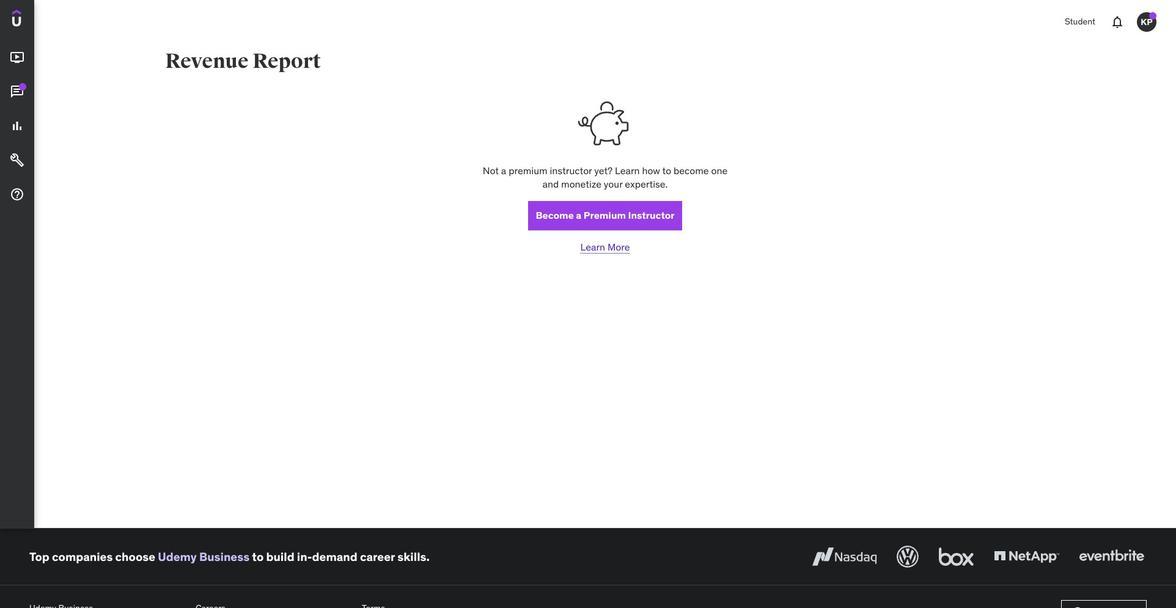 Task type: describe. For each thing, give the bounding box(es) containing it.
0 horizontal spatial to
[[252, 549, 264, 564]]

0 horizontal spatial learn
[[581, 241, 605, 253]]

and
[[543, 178, 559, 190]]

companies
[[52, 549, 113, 564]]

box image
[[936, 544, 977, 571]]

not
[[483, 164, 499, 177]]

nasdaq image
[[810, 544, 880, 571]]

one
[[711, 164, 728, 177]]

demand
[[312, 549, 358, 564]]

yet?
[[595, 164, 613, 177]]

2 medium image from the top
[[10, 84, 24, 99]]

student
[[1065, 16, 1096, 27]]

business
[[199, 549, 250, 564]]

instructor
[[550, 164, 592, 177]]

monetize
[[561, 178, 602, 190]]

how
[[642, 164, 660, 177]]

notifications image
[[1110, 15, 1125, 29]]

your
[[604, 178, 623, 190]]

revenue
[[165, 48, 249, 74]]

a for premium
[[576, 209, 582, 221]]

instructor
[[628, 209, 675, 221]]

become a premium instructor link
[[529, 201, 682, 230]]

become
[[536, 209, 574, 221]]

revenue report
[[165, 48, 321, 74]]

premium
[[584, 209, 626, 221]]

you have alerts image
[[1150, 12, 1157, 20]]



Task type: locate. For each thing, give the bounding box(es) containing it.
to left build
[[252, 549, 264, 564]]

student link
[[1058, 7, 1103, 37]]

to
[[663, 164, 672, 177], [252, 549, 264, 564]]

learn left more
[[581, 241, 605, 253]]

learn more link
[[581, 241, 630, 253]]

top
[[29, 549, 49, 564]]

0 vertical spatial to
[[663, 164, 672, 177]]

learn up your
[[615, 164, 640, 177]]

report
[[252, 48, 321, 74]]

premium
[[509, 164, 548, 177]]

medium image
[[10, 119, 24, 133]]

netapp image
[[992, 544, 1062, 571]]

0 horizontal spatial a
[[501, 164, 506, 177]]

1 horizontal spatial a
[[576, 209, 582, 221]]

0 vertical spatial a
[[501, 164, 506, 177]]

top companies choose udemy business to build in-demand career skills.
[[29, 549, 430, 564]]

1 horizontal spatial to
[[663, 164, 672, 177]]

medium image
[[10, 50, 24, 65], [10, 84, 24, 99], [10, 153, 24, 168], [10, 187, 24, 202]]

eventbrite image
[[1077, 544, 1147, 571]]

4 medium image from the top
[[10, 187, 24, 202]]

learn more
[[581, 241, 630, 253]]

small image
[[1072, 607, 1084, 608]]

a right not
[[501, 164, 506, 177]]

to right 'how'
[[663, 164, 672, 177]]

more
[[608, 241, 630, 253]]

a right 'become' at the left of page
[[576, 209, 582, 221]]

skills.
[[398, 549, 430, 564]]

1 vertical spatial learn
[[581, 241, 605, 253]]

volkswagen image
[[895, 544, 922, 571]]

1 vertical spatial a
[[576, 209, 582, 221]]

in-
[[297, 549, 312, 564]]

expertise.
[[625, 178, 668, 190]]

a for premium
[[501, 164, 506, 177]]

udemy image
[[12, 10, 68, 31]]

1 horizontal spatial learn
[[615, 164, 640, 177]]

not a premium instructor yet? learn how to become one and monetize your expertise.
[[483, 164, 728, 190]]

become a premium instructor
[[536, 209, 675, 221]]

0 vertical spatial learn
[[615, 164, 640, 177]]

a inside not a premium instructor yet? learn how to become one and monetize your expertise.
[[501, 164, 506, 177]]

kp
[[1141, 16, 1153, 27]]

1 medium image from the top
[[10, 50, 24, 65]]

choose
[[115, 549, 155, 564]]

become
[[674, 164, 709, 177]]

learn
[[615, 164, 640, 177], [581, 241, 605, 253]]

kp link
[[1132, 7, 1162, 37]]

a
[[501, 164, 506, 177], [576, 209, 582, 221]]

career
[[360, 549, 395, 564]]

to inside not a premium instructor yet? learn how to become one and monetize your expertise.
[[663, 164, 672, 177]]

udemy
[[158, 549, 197, 564]]

udemy business link
[[158, 549, 250, 564]]

learn inside not a premium instructor yet? learn how to become one and monetize your expertise.
[[615, 164, 640, 177]]

build
[[266, 549, 295, 564]]

1 vertical spatial to
[[252, 549, 264, 564]]

3 medium image from the top
[[10, 153, 24, 168]]



Task type: vqa. For each thing, say whether or not it's contained in the screenshot.
EXERCISES
no



